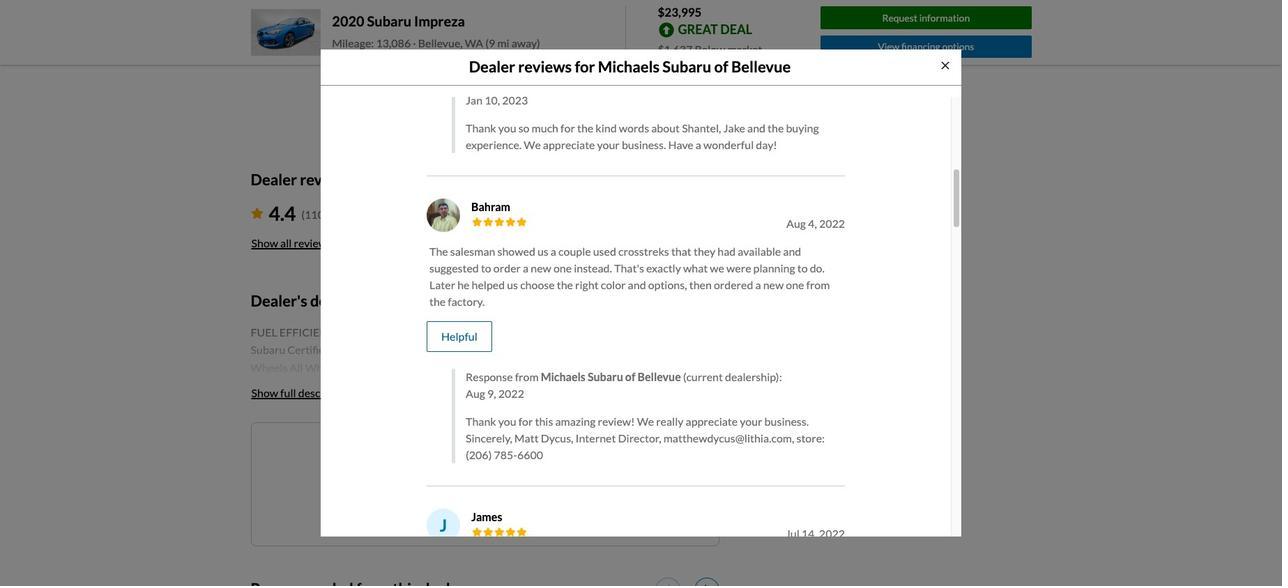 Task type: vqa. For each thing, say whether or not it's contained in the screenshot.
'CONFIGURATION.'
yes



Task type: describe. For each thing, give the bounding box(es) containing it.
1 vertical spatial included
[[251, 540, 292, 553]]

1 vertical spatial configuration.
[[609, 576, 677, 587]]

bellevue, right ,
[[451, 41, 496, 54]]

show for 4.4
[[251, 237, 278, 250]]

0 vertical spatial one
[[554, 261, 572, 275]]

data
[[511, 576, 533, 587]]

kind
[[596, 121, 617, 135]]

1 horizontal spatial michaels
[[598, 58, 660, 76]]

part up 'email'
[[460, 468, 481, 482]]

website
[[367, 83, 405, 96]]

with
[[622, 468, 652, 482]]

2831
[[383, 20, 409, 33]]

1 vertical spatial auto-
[[484, 451, 512, 464]]

0 vertical spatial us
[[538, 245, 549, 258]]

ipod/mp3 inside all wheel drive  heated driver seat  back-up camera  satellite radio  ipod/mp3 input. subaru sport with ocean blue pearl exterior and black interior features a 4 cylinder engine with 152 hp at 6000 rpm*.
[[568, 379, 617, 392]]

satellite inside all wheel drive  heated driver seat  back-up camera  satellite radio  ipod/mp3 input. subaru sport with ocean blue pearl exterior and black interior features a 4 cylinder engine with 152 hp at 6000 rpm*.
[[495, 379, 535, 392]]

1 vertical spatial us
[[507, 278, 518, 291]]

ordered
[[714, 278, 754, 291]]

(425) 620-2831 link
[[332, 20, 409, 33]]

0 horizontal spatial auto-
[[316, 433, 344, 446]]

1 horizontal spatial available
[[632, 486, 675, 500]]

0 vertical spatial aug
[[787, 217, 806, 230]]

do.
[[810, 261, 825, 275]]

1 horizontal spatial wa
[[498, 41, 517, 54]]

point
[[447, 486, 473, 500]]

to down must
[[362, 504, 372, 517]]

black inside fuel efficient 36 mpg hwy/27 mpg city! ocean blue pearl exterior and black interior. subaru certified  great miles 13 086! heated seats  ipod/mp3 input  satellite radio  aluminum wheels  all wheel drive  popular package #1  back-up camera
[[622, 326, 649, 339]]

manufacturer
[[442, 576, 509, 587]]

listings
[[480, 447, 516, 460]]

0 vertical spatial description
[[310, 292, 388, 311]]

ocean inside all wheel drive  heated driver seat  back-up camera  satellite radio  ipod/mp3 input. subaru sport with ocean blue pearl exterior and black interior features a 4 cylinder engine with 152 hp at 6000 rpm*.
[[275, 397, 307, 410]]

fuel
[[251, 326, 277, 339]]

we inside thank you for this amazing review! we really appreciate your business. sincerely,  matt dycus, internet director, matthewdycus@lithia.com, store: (206) 785-6600
[[637, 415, 654, 428]]

dealer website link
[[332, 82, 720, 98]]

0 vertical spatial on
[[544, 558, 557, 571]]

0 vertical spatial engine
[[582, 558, 614, 571]]

a left couple
[[551, 245, 557, 258]]

thank for thank you for this amazing review! we really appreciate your business. sincerely,  matt dycus, internet director, matthewdycus@lithia.com, store: (206) 785-6600
[[466, 415, 497, 428]]

pearl inside fuel efficient 36 mpg hwy/27 mpg city! ocean blue pearl exterior and black interior. subaru certified  great miles 13 086! heated seats  ipod/mp3 input  satellite radio  aluminum wheels  all wheel drive  popular package #1  back-up camera
[[533, 326, 559, 339]]

package inside popular package #1 rear bumper applique  part number e771sfl000  auto-dimming mirror w/compass & homelink  part number h501ssg304  all- weather floor liners  part number j501sfl110  auto-dimming exterior mirror w/approach light  part number j201sfl003  cargo tray  part number j501sfl311.
[[466, 415, 517, 428]]

1 vertical spatial calculations
[[297, 576, 355, 587]]

wheel inside fuel efficient 36 mpg hwy/27 mpg city! ocean blue pearl exterior and black interior. subaru certified  great miles 13 086! heated seats  ipod/mp3 input  satellite radio  aluminum wheels  all wheel drive  popular package #1  back-up camera
[[305, 361, 338, 375]]

coverage
[[251, 558, 295, 571]]

with up the siriusxm
[[527, 504, 549, 517]]

business. inside thank you so much for the kind words about shantel, jake and the buying experience.  we appreciate your business.  have a wonderful day!
[[622, 138, 666, 151]]

starlink
[[374, 504, 426, 517]]

key
[[575, 361, 596, 375]]

#1 inside fuel efficient 36 mpg hwy/27 mpg city! ocean blue pearl exterior and black interior. subaru certified  great miles 13 086! heated seats  ipod/mp3 input  satellite radio  aluminum wheels  all wheel drive  popular package #1  back-up camera
[[475, 361, 488, 375]]

radio inside all wheel drive  heated driver seat  back-up camera  satellite radio  ipod/mp3 input. subaru sport with ocean blue pearl exterior and black interior features a 4 cylinder engine with 152 hp at 6000 rpm*.
[[537, 379, 566, 392]]

request information button
[[821, 6, 1032, 29]]

the up day!
[[768, 121, 784, 135]]

2 mpg from the left
[[421, 326, 446, 339]]

jul 14, 2022
[[786, 527, 846, 541]]

package inside fuel efficient 36 mpg hwy/27 mpg city! ocean blue pearl exterior and black interior. subaru certified  great miles 13 086! heated seats  ipod/mp3 input  satellite radio  aluminum wheels  all wheel drive  popular package #1  back-up camera
[[422, 361, 473, 375]]

notify me of new listings like this one
[[393, 447, 577, 460]]

drive inside all wheel drive  heated driver seat  back-up camera  satellite radio  ipod/mp3 input. subaru sport with ocean blue pearl exterior and black interior features a 4 cylinder engine with 152 hp at 6000 rpm*.
[[285, 379, 312, 392]]

0 vertical spatial trim
[[559, 558, 580, 571]]

9,
[[488, 387, 497, 400]]

reviews for dealer reviews for michaels subaru of bellevue
[[519, 58, 572, 76]]

for inside thank you so much for the kind words about shantel, jake and the buying experience.  we appreciate your business.  have a wonderful day!
[[561, 121, 575, 135]]

dealer for dealer reviews
[[251, 170, 297, 189]]

620-
[[360, 20, 383, 33]]

way
[[425, 41, 447, 54]]

camera inside all wheel drive  heated driver seat  back-up camera  satellite radio  ipod/mp3 input. subaru sport with ocean blue pearl exterior and black interior features a 4 cylinder engine with 152 hp at 6000 rpm*.
[[455, 379, 493, 392]]

trial
[[275, 504, 296, 517]]

2 vertical spatial available
[[470, 540, 513, 553]]

this inside thank you for this amazing review! we really appreciate your business. sincerely,  matt dycus, internet director, matthewdycus@lithia.com, store: (206) 785-6600
[[535, 415, 554, 428]]

much
[[532, 121, 559, 135]]

deal
[[721, 21, 753, 37]]

part down 152
[[647, 415, 668, 428]]

for inside the horsepower calculations based on trim engine configuration. fuel economy calculations based on original manufacturer data for trim engine configuration. pleas
[[535, 576, 550, 587]]

helpful button
[[427, 321, 492, 352]]

1 horizontal spatial calculations
[[453, 558, 511, 571]]

bellevue inside response from michaels subaru of bellevue (current dealership): aug 9, 2022
[[638, 370, 681, 384]]

planning
[[754, 261, 796, 275]]

exterior inside all wheel drive  heated driver seat  back-up camera  satellite radio  ipod/mp3 input. subaru sport with ocean blue pearl exterior and black interior features a 4 cylinder engine with 152 hp at 6000 rpm*.
[[361, 397, 400, 410]]

1 vertical spatial trim
[[552, 576, 572, 587]]

black inside all wheel drive  heated driver seat  back-up camera  satellite radio  ipod/mp3 input. subaru sport with ocean blue pearl exterior and black interior features a 4 cylinder engine with 152 hp at 6000 rpm*.
[[422, 397, 449, 410]]

so
[[519, 121, 530, 135]]

impreza
[[414, 13, 465, 30]]

1 horizontal spatial based
[[513, 558, 542, 571]]

0 horizontal spatial new
[[457, 447, 478, 460]]

experience.
[[466, 138, 522, 151]]

a inside the vehicles must pass a 152-point inspection  additional coverages available  one- year trial subscription to starlink safety plus package with automatic collision notification 24/7 roadside assistance is included  3-month trial to siriusxm satellite radio programming included  free carfax vehicle history report available  7-year/100 000-mile powertrain coverage with $0 deductible
[[416, 486, 422, 500]]

appreciate inside thank you so much for the kind words about shantel, jake and the buying experience.  we appreciate your business.  have a wonderful day!
[[543, 138, 595, 151]]

below
[[695, 42, 726, 55]]

one-
[[677, 486, 702, 500]]

you for so
[[499, 121, 517, 135]]

helpful
[[442, 330, 478, 343]]

factory.
[[448, 295, 485, 308]]

aluminum
[[665, 343, 715, 357]]

horsepower
[[390, 558, 451, 571]]

#1 inside popular package #1 rear bumper applique  part number e771sfl000  auto-dimming mirror w/compass & homelink  part number h501ssg304  all- weather floor liners  part number j501sfl110  auto-dimming exterior mirror w/approach light  part number j201sfl003  cargo tray  part number j501sfl311.
[[519, 415, 532, 428]]

1 vertical spatial this
[[538, 447, 556, 460]]

interior.
[[651, 326, 690, 339]]

reviews for dealer reviews
[[300, 170, 354, 189]]

miles
[[371, 343, 403, 357]]

your inside thank you so much for the kind words about shantel, jake and the buying experience.  we appreciate your business.  have a wonderful day!
[[598, 138, 620, 151]]

engine
[[594, 397, 627, 410]]

part up confidence
[[278, 468, 298, 482]]

2 vertical spatial one
[[559, 447, 577, 460]]

exterior inside fuel efficient 36 mpg hwy/27 mpg city! ocean blue pearl exterior and black interior. subaru certified  great miles 13 086! heated seats  ipod/mp3 input  satellite radio  aluminum wheels  all wheel drive  popular package #1  back-up camera
[[561, 326, 600, 339]]

include
[[654, 361, 703, 375]]

number up the cargo
[[380, 451, 418, 464]]

driver
[[353, 379, 384, 392]]

wheels
[[251, 361, 288, 375]]

se
[[366, 41, 379, 54]]

weather
[[251, 451, 294, 464]]

confidence
[[251, 486, 323, 500]]

options
[[943, 41, 975, 53]]

ocean inside fuel efficient 36 mpg hwy/27 mpg city! ocean blue pearl exterior and black interior. subaru certified  great miles 13 086! heated seats  ipod/mp3 input  satellite radio  aluminum wheels  all wheel drive  popular package #1  back-up camera
[[475, 326, 507, 339]]

history
[[394, 540, 431, 553]]

bumper
[[559, 415, 598, 428]]

a inside all wheel drive  heated driver seat  back-up camera  satellite radio  ipod/mp3 input. subaru sport with ocean blue pearl exterior and black interior features a 4 cylinder engine with 152 hp at 6000 rpm*.
[[534, 397, 539, 410]]

number up all-
[[670, 415, 708, 428]]

wonderful
[[704, 138, 754, 151]]

city!
[[448, 326, 473, 339]]

appreciate inside thank you for this amazing review! we really appreciate your business. sincerely,  matt dycus, internet director, matthewdycus@lithia.com, store: (206) 785-6600
[[686, 415, 738, 428]]

dealer for dealer website
[[332, 83, 365, 96]]

what
[[684, 261, 708, 275]]

the
[[430, 245, 448, 258]]

description inside button
[[298, 386, 353, 400]]

2022 inside response from michaels subaru of bellevue (current dealership): aug 9, 2022
[[499, 387, 525, 400]]

98007
[[519, 41, 551, 54]]

all inside all wheel drive  heated driver seat  back-up camera  satellite radio  ipod/mp3 input. subaru sport with ocean blue pearl exterior and black interior features a 4 cylinder engine with 152 hp at 6000 rpm*.
[[703, 361, 716, 375]]

full
[[281, 386, 296, 400]]

up inside fuel efficient 36 mpg hwy/27 mpg city! ocean blue pearl exterior and black interior. subaru certified  great miles 13 086! heated seats  ipod/mp3 input  satellite radio  aluminum wheels  all wheel drive  popular package #1  back-up camera
[[518, 361, 532, 375]]

blue inside fuel efficient 36 mpg hwy/27 mpg city! ocean blue pearl exterior and black interior. subaru certified  great miles 13 086! heated seats  ipod/mp3 input  satellite radio  aluminum wheels  all wheel drive  popular package #1  back-up camera
[[509, 326, 531, 339]]

1 mpg from the left
[[352, 326, 377, 339]]

152
[[653, 397, 673, 410]]

0 horizontal spatial mirror
[[391, 433, 424, 446]]

part down rear
[[547, 433, 568, 446]]

up inside all wheel drive  heated driver seat  back-up camera  satellite radio  ipod/mp3 input. subaru sport with ocean blue pearl exterior and black interior features a 4 cylinder engine with 152 hp at 6000 rpm*.
[[438, 379, 452, 392]]

business. inside thank you for this amazing review! we really appreciate your business. sincerely,  matt dycus, internet director, matthewdycus@lithia.com, store: (206) 785-6600
[[765, 415, 809, 428]]

pass
[[392, 486, 414, 500]]

and inside fuel efficient 36 mpg hwy/27 mpg city! ocean blue pearl exterior and black interior. subaru certified  great miles 13 086! heated seats  ipod/mp3 input  satellite radio  aluminum wheels  all wheel drive  popular package #1  back-up camera
[[602, 326, 620, 339]]

number down floor
[[301, 468, 339, 482]]

radio
[[600, 522, 625, 535]]

drive inside fuel efficient 36 mpg hwy/27 mpg city! ocean blue pearl exterior and black interior. subaru certified  great miles 13 086! heated seats  ipod/mp3 input  satellite radio  aluminum wheels  all wheel drive  popular package #1  back-up camera
[[340, 361, 367, 375]]

24/7
[[251, 522, 274, 535]]

with down free
[[297, 558, 319, 571]]

heated inside fuel efficient 36 mpg hwy/27 mpg city! ocean blue pearl exterior and black interior. subaru certified  great miles 13 086! heated seats  ipod/mp3 input  satellite radio  aluminum wheels  all wheel drive  popular package #1  back-up camera
[[445, 343, 481, 357]]

14,
[[802, 527, 817, 541]]

vehicles
[[323, 486, 364, 500]]

inspection
[[475, 486, 525, 500]]

choose
[[521, 278, 555, 291]]

0 vertical spatial bellevue
[[732, 58, 791, 76]]

0 vertical spatial new
[[531, 261, 552, 275]]

,
[[447, 41, 449, 54]]

1 vertical spatial new
[[764, 278, 784, 291]]

the left 'right'
[[557, 278, 573, 291]]

0 vertical spatial great
[[678, 21, 718, 37]]

mile
[[596, 540, 617, 553]]

horsepower calculations based on trim engine configuration. fuel economy calculations based on original manufacturer data for trim engine configuration. pleas
[[251, 558, 711, 587]]

coverages
[[581, 486, 630, 500]]

matthewdycus@lithia.com,
[[664, 432, 795, 445]]

aug 4, 2022
[[787, 217, 846, 230]]

jul
[[786, 527, 800, 541]]

programming
[[627, 522, 693, 535]]

option
[[311, 415, 354, 428]]

h501ssg304
[[611, 433, 678, 446]]

fuel
[[686, 558, 707, 571]]

bahram image
[[427, 199, 460, 232]]

input
[[564, 343, 590, 357]]

suggested
[[430, 261, 479, 275]]

w/approach
[[636, 451, 696, 464]]

market
[[728, 42, 763, 55]]

certified
[[288, 343, 331, 357]]

request information
[[883, 12, 971, 24]]

1 horizontal spatial included
[[388, 522, 430, 535]]

with down input.
[[629, 397, 651, 410]]

2 horizontal spatial of
[[715, 58, 729, 76]]

and down that's
[[628, 278, 646, 291]]

ipod/mp3 inside fuel efficient 36 mpg hwy/27 mpg city! ocean blue pearl exterior and black interior. subaru certified  great miles 13 086! heated seats  ipod/mp3 input  satellite radio  aluminum wheels  all wheel drive  popular package #1  back-up camera
[[512, 343, 562, 357]]

1 vertical spatial one
[[786, 278, 805, 291]]

radio inside fuel efficient 36 mpg hwy/27 mpg city! ocean blue pearl exterior and black interior. subaru certified  great miles 13 086! heated seats  ipod/mp3 input  satellite radio  aluminum wheels  all wheel drive  popular package #1  back-up camera
[[635, 343, 663, 357]]

jan 10, 2023
[[466, 93, 528, 107]]

words
[[619, 121, 650, 135]]

000-
[[573, 540, 596, 553]]

information
[[920, 12, 971, 24]]

2 vertical spatial of
[[445, 447, 455, 460]]

and inside thank you so much for the kind words about shantel, jake and the buying experience.  we appreciate your business.  have a wonderful day!
[[748, 121, 766, 135]]

subaru inside fuel efficient 36 mpg hwy/27 mpg city! ocean blue pearl exterior and black interior. subaru certified  great miles 13 086! heated seats  ipod/mp3 input  satellite radio  aluminum wheels  all wheel drive  popular package #1  back-up camera
[[251, 343, 286, 357]]

camera inside fuel efficient 36 mpg hwy/27 mpg city! ocean blue pearl exterior and black interior. subaru certified  great miles 13 086! heated seats  ipod/mp3 input  satellite radio  aluminum wheels  all wheel drive  popular package #1  back-up camera
[[535, 361, 573, 375]]

interior
[[451, 397, 488, 410]]

152-
[[424, 486, 447, 500]]

dealer reviews
[[251, 170, 354, 189]]

$1,637 below market
[[658, 42, 763, 55]]



Task type: locate. For each thing, give the bounding box(es) containing it.
wa
[[465, 37, 484, 50], [498, 41, 517, 54]]

dealer down (9
[[469, 58, 516, 76]]

1 horizontal spatial drive
[[340, 361, 367, 375]]

auto- down &
[[484, 451, 512, 464]]

close modal dealer reviews for michaels subaru of bellevue image
[[941, 60, 952, 71]]

of down $1,637 below market on the right top
[[715, 58, 729, 76]]

2022 for aug 4, 2022
[[820, 217, 846, 230]]

satellite inside fuel efficient 36 mpg hwy/27 mpg city! ocean blue pearl exterior and black interior. subaru certified  great miles 13 086! heated seats  ipod/mp3 input  satellite radio  aluminum wheels  all wheel drive  popular package #1  back-up camera
[[592, 343, 633, 357]]

up up interior
[[438, 379, 452, 392]]

#1 up matt
[[519, 415, 532, 428]]

2022 for jul 14, 2022
[[820, 527, 846, 541]]

1 horizontal spatial of
[[626, 370, 636, 384]]

trial
[[477, 522, 497, 535]]

you down features
[[499, 415, 517, 428]]

2 vertical spatial 2022
[[820, 527, 846, 541]]

0 horizontal spatial of
[[445, 447, 455, 460]]

your down the kind
[[598, 138, 620, 151]]

efficient
[[280, 326, 335, 339]]

the down later
[[430, 295, 446, 308]]

ocean up rpm*.
[[275, 397, 307, 410]]

back- right seat
[[410, 379, 438, 392]]

vehicle
[[357, 540, 392, 553]]

1 horizontal spatial exterior
[[561, 326, 600, 339]]

had
[[718, 245, 736, 258]]

one down couple
[[554, 261, 572, 275]]

new down w/compass
[[457, 447, 478, 460]]

0 horizontal spatial back-
[[410, 379, 438, 392]]

mirror
[[391, 433, 424, 446], [601, 451, 634, 464]]

one down dycus,
[[559, 447, 577, 460]]

1 vertical spatial description
[[298, 386, 353, 400]]

we up director,
[[637, 415, 654, 428]]

we inside thank you so much for the kind words about shantel, jake and the buying experience.  we appreciate your business.  have a wonderful day!
[[524, 138, 541, 151]]

on down year/100
[[544, 558, 557, 571]]

me inside button
[[492, 486, 507, 499]]

number down bumper
[[570, 433, 609, 446]]

mpg right 36
[[352, 326, 377, 339]]

you left so
[[499, 121, 517, 135]]

show left 'all' at the top left
[[251, 237, 278, 250]]

0 vertical spatial your
[[598, 138, 620, 151]]

2 vertical spatial new
[[457, 447, 478, 460]]

6600
[[518, 448, 543, 462]]

show inside button
[[251, 386, 278, 400]]

and inside all wheel drive  heated driver seat  back-up camera  satellite radio  ipod/mp3 input. subaru sport with ocean blue pearl exterior and black interior features a 4 cylinder engine with 152 hp at 6000 rpm*.
[[402, 397, 420, 410]]

1 vertical spatial your
[[740, 415, 763, 428]]

at
[[692, 397, 702, 410]]

1 horizontal spatial dimming
[[512, 451, 556, 464]]

michaels inside response from michaels subaru of bellevue (current dealership): aug 9, 2022
[[541, 370, 586, 384]]

2022 right 14,
[[820, 527, 846, 541]]

camera up interior
[[455, 379, 493, 392]]

1 vertical spatial radio
[[537, 379, 566, 392]]

features
[[491, 397, 531, 410]]

of up engine
[[626, 370, 636, 384]]

0 horizontal spatial wheel
[[251, 379, 283, 392]]

2 vertical spatial dealer
[[251, 170, 297, 189]]

0 vertical spatial black
[[622, 326, 649, 339]]

a down shantel, on the right top
[[696, 138, 702, 151]]

auto-
[[316, 433, 344, 446], [484, 451, 512, 464]]

show all reviews button
[[251, 228, 333, 259]]

0 vertical spatial blue
[[509, 326, 531, 339]]

new down planning on the top of the page
[[764, 278, 784, 291]]

0 horizontal spatial we
[[524, 138, 541, 151]]

popular package #1 rear bumper applique  part number e771sfl000  auto-dimming mirror w/compass & homelink  part number h501ssg304  all- weather floor liners  part number j501sfl110  auto-dimming exterior mirror w/approach light  part number j201sfl003  cargo tray  part number j501sfl311.
[[251, 415, 708, 482]]

we down so
[[524, 138, 541, 151]]

0 vertical spatial dimming
[[344, 433, 389, 446]]

4,
[[809, 217, 817, 230]]

calculations down $0
[[297, 576, 355, 587]]

2022 right 9,
[[499, 387, 525, 400]]

dimming down option packages
[[344, 433, 389, 446]]

light
[[251, 468, 275, 482]]

pearl down choose at left top
[[533, 326, 559, 339]]

0 horizontal spatial included
[[251, 540, 292, 553]]

1 show from the top
[[251, 237, 278, 250]]

2 show from the top
[[251, 386, 278, 400]]

order
[[494, 261, 521, 275]]

0 vertical spatial popular
[[369, 361, 420, 375]]

all inside fuel efficient 36 mpg hwy/27 mpg city! ocean blue pearl exterior and black interior. subaru certified  great miles 13 086! heated seats  ipod/mp3 input  satellite radio  aluminum wheels  all wheel drive  popular package #1  back-up camera
[[290, 361, 303, 375]]

popular inside fuel efficient 36 mpg hwy/27 mpg city! ocean blue pearl exterior and black interior. subaru certified  great miles 13 086! heated seats  ipod/mp3 input  satellite radio  aluminum wheels  all wheel drive  popular package #1  back-up camera
[[369, 361, 420, 375]]

show all reviews
[[251, 237, 332, 250]]

for up the dealer website link
[[575, 58, 596, 76]]

your inside thank you for this amazing review! we really appreciate your business. sincerely,  matt dycus, internet director, matthewdycus@lithia.com, store: (206) 785-6600
[[740, 415, 763, 428]]

you inside thank you so much for the kind words about shantel, jake and the buying experience.  we appreciate your business.  have a wonderful day!
[[499, 121, 517, 135]]

0 vertical spatial exterior
[[561, 326, 600, 339]]

new
[[531, 261, 552, 275], [764, 278, 784, 291], [457, 447, 478, 460]]

heated inside all wheel drive  heated driver seat  back-up camera  satellite radio  ipod/mp3 input. subaru sport with ocean blue pearl exterior and black interior features a 4 cylinder engine with 152 hp at 6000 rpm*.
[[314, 379, 351, 392]]

1 you from the top
[[499, 121, 517, 135]]

from up features
[[515, 370, 539, 384]]

auto- down option
[[316, 433, 344, 446]]

camera down 'input'
[[535, 361, 573, 375]]

applique
[[601, 415, 645, 428]]

subaru up wheels
[[251, 343, 286, 357]]

for right much
[[561, 121, 575, 135]]

2 all from the left
[[703, 361, 716, 375]]

0 vertical spatial #1
[[475, 361, 488, 375]]

a
[[696, 138, 702, 151], [551, 245, 557, 258], [523, 261, 529, 275], [756, 278, 762, 291], [534, 397, 539, 410], [416, 486, 422, 500]]

popular up w/compass
[[413, 415, 464, 428]]

this down 4
[[535, 415, 554, 428]]

michaels up cylinder on the left bottom of the page
[[541, 370, 586, 384]]

based down deductible
[[357, 576, 386, 587]]

1 vertical spatial from
[[515, 370, 539, 384]]

pearl
[[533, 326, 559, 339], [333, 397, 359, 410]]

$23,995
[[658, 5, 702, 20]]

10,
[[485, 93, 500, 107]]

1 horizontal spatial mirror
[[601, 451, 634, 464]]

2 horizontal spatial new
[[764, 278, 784, 291]]

and up planning on the top of the page
[[784, 245, 802, 258]]

1 vertical spatial satellite
[[495, 379, 535, 392]]

0 horizontal spatial wa
[[465, 37, 484, 50]]

input.
[[620, 379, 648, 392]]

exactly
[[647, 261, 682, 275]]

6000
[[251, 415, 277, 428]]

2020 subaru impreza image
[[251, 9, 321, 56]]

package
[[422, 361, 473, 375], [466, 415, 517, 428]]

2 you from the top
[[499, 415, 517, 428]]

1 horizontal spatial back-
[[490, 361, 518, 375]]

reviews inside j dialog
[[519, 58, 572, 76]]

color
[[601, 278, 626, 291]]

1 horizontal spatial #1
[[519, 415, 532, 428]]

to left do.
[[798, 261, 808, 275]]

of
[[715, 58, 729, 76], [626, 370, 636, 384], [445, 447, 455, 460]]

0 horizontal spatial bellevue
[[638, 370, 681, 384]]

thank inside thank you for this amazing review! we really appreciate your business. sincerely,  matt dycus, internet director, matthewdycus@lithia.com, store: (206) 785-6600
[[466, 415, 497, 428]]

thank for thank you so much for the kind words about shantel, jake and the buying experience.  we appreciate your business.  have a wonderful day!
[[466, 121, 497, 135]]

for right 'data'
[[535, 576, 550, 587]]

0 vertical spatial configuration.
[[617, 558, 684, 571]]

great inside fuel efficient 36 mpg hwy/27 mpg city! ocean blue pearl exterior and black interior. subaru certified  great miles 13 086! heated seats  ipod/mp3 input  satellite radio  aluminum wheels  all wheel drive  popular package #1  back-up camera
[[333, 343, 369, 357]]

back- inside fuel efficient 36 mpg hwy/27 mpg city! ocean blue pearl exterior and black interior. subaru certified  great miles 13 086! heated seats  ipod/mp3 input  satellite radio  aluminum wheels  all wheel drive  popular package #1  back-up camera
[[490, 361, 518, 375]]

response from michaels subaru of bellevue (current dealership): aug 9, 2022
[[466, 370, 783, 400]]

0 horizontal spatial pearl
[[333, 397, 359, 410]]

number up 'inspection'
[[483, 468, 521, 482]]

show full description
[[251, 386, 353, 400]]

camera
[[535, 361, 573, 375], [455, 379, 493, 392]]

dycus,
[[541, 432, 574, 445]]

a down planning on the top of the page
[[756, 278, 762, 291]]

0 horizontal spatial great
[[333, 343, 369, 357]]

subaru inside the 2020 subaru impreza mileage: 13,086 · bellevue, wa (9 mi away)
[[367, 13, 412, 30]]

we
[[524, 138, 541, 151], [637, 415, 654, 428]]

bellevue, inside the 2020 subaru impreza mileage: 13,086 · bellevue, wa (9 mi away)
[[418, 37, 463, 50]]

economy
[[251, 576, 295, 587]]

part up j201sfl003 on the bottom of the page
[[357, 451, 378, 464]]

0 vertical spatial you
[[499, 121, 517, 135]]

blue
[[509, 326, 531, 339], [309, 397, 331, 410]]

reviews)
[[326, 208, 368, 221]]

dealer inside j dialog
[[469, 58, 516, 76]]

siriusxm
[[512, 522, 557, 535]]

all up the sport
[[703, 361, 716, 375]]

0 horizontal spatial exterior
[[361, 397, 400, 410]]

email me button
[[368, 479, 602, 507]]

exterior up the packages
[[361, 397, 400, 410]]

business. up store:
[[765, 415, 809, 428]]

dealer up 4.4
[[251, 170, 297, 189]]

0 horizontal spatial dealer
[[251, 170, 297, 189]]

1 vertical spatial ocean
[[275, 397, 307, 410]]

scroll right image
[[705, 585, 711, 587]]

wa right (9
[[498, 41, 517, 54]]

subscription
[[298, 504, 360, 517]]

day!
[[756, 138, 778, 151]]

to right the trial
[[499, 522, 510, 535]]

away)
[[512, 37, 541, 50]]

jan
[[466, 93, 483, 107]]

available down with
[[632, 486, 675, 500]]

thank inside thank you so much for the kind words about shantel, jake and the buying experience.  we appreciate your business.  have a wonderful day!
[[466, 121, 497, 135]]

0 horizontal spatial ocean
[[275, 397, 307, 410]]

13
[[405, 343, 418, 357]]

aug left 4,
[[787, 217, 806, 230]]

1 vertical spatial up
[[438, 379, 452, 392]]

satellite
[[592, 343, 633, 357], [495, 379, 535, 392]]

(425)
[[332, 20, 358, 33]]

1 vertical spatial show
[[251, 386, 278, 400]]

1 horizontal spatial camera
[[535, 361, 573, 375]]

great deal
[[678, 21, 753, 37]]

1 vertical spatial reviews
[[300, 170, 354, 189]]

internet
[[576, 432, 616, 445]]

wheel down wheels
[[251, 379, 283, 392]]

1 all from the left
[[290, 361, 303, 375]]

0 horizontal spatial black
[[422, 397, 449, 410]]

show for option packages
[[251, 386, 278, 400]]

2 thank from the top
[[466, 415, 497, 428]]

subaru inside all wheel drive  heated driver seat  back-up camera  satellite radio  ipod/mp3 input. subaru sport with ocean blue pearl exterior and black interior features a 4 cylinder engine with 152 hp at 6000 rpm*.
[[650, 379, 685, 392]]

back- inside all wheel drive  heated driver seat  back-up camera  satellite radio  ipod/mp3 input. subaru sport with ocean blue pearl exterior and black interior features a 4 cylinder engine with 152 hp at 6000 rpm*.
[[410, 379, 438, 392]]

1 vertical spatial #1
[[519, 415, 532, 428]]

sincerely,
[[466, 432, 513, 445]]

mileage:
[[332, 37, 374, 50]]

available up planning on the top of the page
[[738, 245, 781, 258]]

0 vertical spatial camera
[[535, 361, 573, 375]]

0 vertical spatial thank
[[466, 121, 497, 135]]

subaru down $1,637
[[663, 58, 712, 76]]

deductible
[[336, 558, 388, 571]]

1 vertical spatial me
[[492, 486, 507, 499]]

description up option
[[298, 386, 353, 400]]

wheel inside all wheel drive  heated driver seat  back-up camera  satellite radio  ipod/mp3 input. subaru sport with ocean blue pearl exterior and black interior features a 4 cylinder engine with 152 hp at 6000 rpm*.
[[251, 379, 283, 392]]

0 vertical spatial up
[[518, 361, 532, 375]]

the
[[578, 121, 594, 135], [768, 121, 784, 135], [557, 278, 573, 291], [430, 295, 446, 308]]

subaru inside response from michaels subaru of bellevue (current dealership): aug 9, 2022
[[588, 370, 624, 384]]

a left 4
[[534, 397, 539, 410]]

1 horizontal spatial aug
[[787, 217, 806, 230]]

ocean up seats
[[475, 326, 507, 339]]

thank up experience.
[[466, 121, 497, 135]]

reviews inside button
[[294, 237, 332, 250]]

·
[[413, 37, 416, 50]]

used
[[593, 245, 617, 258]]

review!
[[598, 415, 635, 428]]

7-
[[515, 540, 525, 553]]

0 vertical spatial we
[[524, 138, 541, 151]]

0 horizontal spatial on
[[388, 576, 401, 587]]

to up helped
[[481, 261, 492, 275]]

0 vertical spatial michaels
[[598, 58, 660, 76]]

business. down words
[[622, 138, 666, 151]]

wheel down certified
[[305, 361, 338, 375]]

0 vertical spatial calculations
[[453, 558, 511, 571]]

from inside the salesman showed us a couple used crosstreks that they had available and suggested to order a new one instead. that's exactly what we were planning to do. later he helped us choose the right color and options, then ordered a new one from the factory.
[[807, 278, 830, 291]]

from inside response from michaels subaru of bellevue (current dealership): aug 9, 2022
[[515, 370, 539, 384]]

j201sfl003
[[341, 468, 403, 482]]

1 vertical spatial popular
[[413, 415, 464, 428]]

0 vertical spatial me
[[427, 447, 443, 460]]

michaels subaru of bellevue image
[[252, 0, 319, 43]]

you for for
[[499, 415, 517, 428]]

1 vertical spatial dealer
[[332, 83, 365, 96]]

(206)
[[466, 448, 492, 462]]

you inside thank you for this amazing review! we really appreciate your business. sincerely,  matt dycus, internet director, matthewdycus@lithia.com, store: (206) 785-6600
[[499, 415, 517, 428]]

rear
[[534, 415, 557, 428]]

satellite
[[559, 522, 598, 535]]

1 vertical spatial on
[[388, 576, 401, 587]]

available inside the salesman showed us a couple used crosstreks that they had available and suggested to order a new one instead. that's exactly what we were planning to do. later he helped us choose the right color and options, then ordered a new one from the factory.
[[738, 245, 781, 258]]

0 vertical spatial show
[[251, 237, 278, 250]]

star image
[[251, 208, 263, 219]]

#1 down seats
[[475, 361, 488, 375]]

0 horizontal spatial calculations
[[297, 576, 355, 587]]

that's
[[615, 261, 645, 275]]

1 thank from the top
[[466, 121, 497, 135]]

mirror up shop at the bottom of the page
[[601, 451, 634, 464]]

1 vertical spatial ipod/mp3
[[568, 379, 617, 392]]

1 vertical spatial drive
[[285, 379, 312, 392]]

assistance
[[324, 522, 376, 535]]

me down w/compass
[[427, 447, 443, 460]]

a inside thank you so much for the kind words about shantel, jake and the buying experience.  we appreciate your business.  have a wonderful day!
[[696, 138, 702, 151]]

mpg up 086!
[[421, 326, 446, 339]]

1 horizontal spatial ocean
[[475, 326, 507, 339]]

4
[[541, 397, 548, 410]]

drive
[[340, 361, 367, 375], [285, 379, 312, 392]]

blue up option
[[309, 397, 331, 410]]

1 horizontal spatial us
[[538, 245, 549, 258]]

heated down helpful
[[445, 343, 481, 357]]

package down 086!
[[422, 361, 473, 375]]

james
[[472, 511, 503, 524]]

configuration.
[[617, 558, 684, 571], [609, 576, 677, 587]]

ipod/mp3 left 'input'
[[512, 343, 562, 357]]

from
[[807, 278, 830, 291], [515, 370, 539, 384]]

1 horizontal spatial great
[[678, 21, 718, 37]]

blue inside all wheel drive  heated driver seat  back-up camera  satellite radio  ipod/mp3 input. subaru sport with ocean blue pearl exterior and black interior features a 4 cylinder engine with 152 hp at 6000 rpm*.
[[309, 397, 331, 410]]

1 vertical spatial thank
[[466, 415, 497, 428]]

0 horizontal spatial appreciate
[[543, 138, 595, 151]]

0 vertical spatial ocean
[[475, 326, 507, 339]]

aug left 9,
[[466, 387, 486, 400]]

wa inside the 2020 subaru impreza mileage: 13,086 · bellevue, wa (9 mi away)
[[465, 37, 484, 50]]

and
[[748, 121, 766, 135], [784, 245, 802, 258], [628, 278, 646, 291], [602, 326, 620, 339], [402, 397, 420, 410]]

with up 6000
[[251, 397, 273, 410]]

0 horizontal spatial me
[[427, 447, 443, 460]]

all down certified
[[290, 361, 303, 375]]

for up matt
[[519, 415, 533, 428]]

on left original
[[388, 576, 401, 587]]

sport
[[687, 379, 714, 392]]

3-
[[432, 522, 442, 535]]

1 vertical spatial appreciate
[[686, 415, 738, 428]]

0 vertical spatial heated
[[445, 343, 481, 357]]

up right response
[[518, 361, 532, 375]]

1 vertical spatial business.
[[765, 415, 809, 428]]

like
[[518, 447, 536, 460]]

pearl inside all wheel drive  heated driver seat  back-up camera  satellite radio  ipod/mp3 input. subaru sport with ocean blue pearl exterior and black interior features a 4 cylinder engine with 152 hp at 6000 rpm*.
[[333, 397, 359, 410]]

of inside response from michaels subaru of bellevue (current dealership): aug 9, 2022
[[626, 370, 636, 384]]

aug inside response from michaels subaru of bellevue (current dealership): aug 9, 2022
[[466, 387, 486, 400]]

carfax
[[319, 540, 354, 553]]

were
[[727, 261, 752, 275]]

0 vertical spatial appreciate
[[543, 138, 595, 151]]

seat
[[387, 379, 408, 392]]

1 horizontal spatial dealer
[[332, 83, 365, 96]]

and down seat
[[402, 397, 420, 410]]

a right order at the top of page
[[523, 261, 529, 275]]

2 vertical spatial reviews
[[294, 237, 332, 250]]

powertrain
[[619, 540, 674, 553]]

scroll left image
[[664, 585, 670, 587]]

floor
[[296, 451, 322, 464]]

0 horizontal spatial based
[[357, 576, 386, 587]]

1 vertical spatial great
[[333, 343, 369, 357]]

me for notify
[[427, 447, 443, 460]]

popular inside popular package #1 rear bumper applique  part number e771sfl000  auto-dimming mirror w/compass & homelink  part number h501ssg304  all- weather floor liners  part number j501sfl110  auto-dimming exterior mirror w/approach light  part number j201sfl003  cargo tray  part number j501sfl311.
[[413, 415, 464, 428]]

show inside button
[[251, 237, 278, 250]]

all
[[281, 237, 292, 250]]

thank
[[466, 121, 497, 135], [466, 415, 497, 428]]

appreciate down much
[[543, 138, 595, 151]]

options,
[[649, 278, 688, 291]]

view
[[878, 41, 900, 53]]

j dialog
[[321, 0, 962, 587]]

new up choose at left top
[[531, 261, 552, 275]]

1 vertical spatial mirror
[[601, 451, 634, 464]]

0 horizontal spatial dimming
[[344, 433, 389, 446]]

available down the trial
[[470, 540, 513, 553]]

me for email
[[492, 486, 507, 499]]

part
[[647, 415, 668, 428], [547, 433, 568, 446], [357, 451, 378, 464], [278, 468, 298, 482], [460, 468, 481, 482]]

1 vertical spatial camera
[[455, 379, 493, 392]]

subaru up 152
[[650, 379, 685, 392]]

matt
[[515, 432, 539, 445]]

tray
[[437, 468, 458, 482]]

0 horizontal spatial mpg
[[352, 326, 377, 339]]

bellevue down market
[[732, 58, 791, 76]]

0 vertical spatial from
[[807, 278, 830, 291]]

dealer's description
[[251, 292, 388, 311]]

bellevue up 152
[[638, 370, 681, 384]]

black left interior
[[422, 397, 449, 410]]

0 vertical spatial radio
[[635, 343, 663, 357]]

for inside thank you for this amazing review! we really appreciate your business. sincerely,  matt dycus, internet director, matthewdycus@lithia.com, store: (206) 785-6600
[[519, 415, 533, 428]]

dimming
[[344, 433, 389, 446], [512, 451, 556, 464]]

1 horizontal spatial your
[[740, 415, 763, 428]]

the left the kind
[[578, 121, 594, 135]]

dealer for dealer reviews for michaels subaru of bellevue
[[469, 58, 516, 76]]

reviews up 4.4 (110 reviews)
[[300, 170, 354, 189]]

radio up key features include
[[635, 343, 663, 357]]

appreciate
[[543, 138, 595, 151], [686, 415, 738, 428]]

0 vertical spatial of
[[715, 58, 729, 76]]

1 vertical spatial engine
[[575, 576, 607, 587]]

drive up driver
[[340, 361, 367, 375]]

1 horizontal spatial all
[[703, 361, 716, 375]]

bellevue, down impreza
[[418, 37, 463, 50]]

1 horizontal spatial blue
[[509, 326, 531, 339]]

seats
[[484, 343, 510, 357]]

me up package
[[492, 486, 507, 499]]



